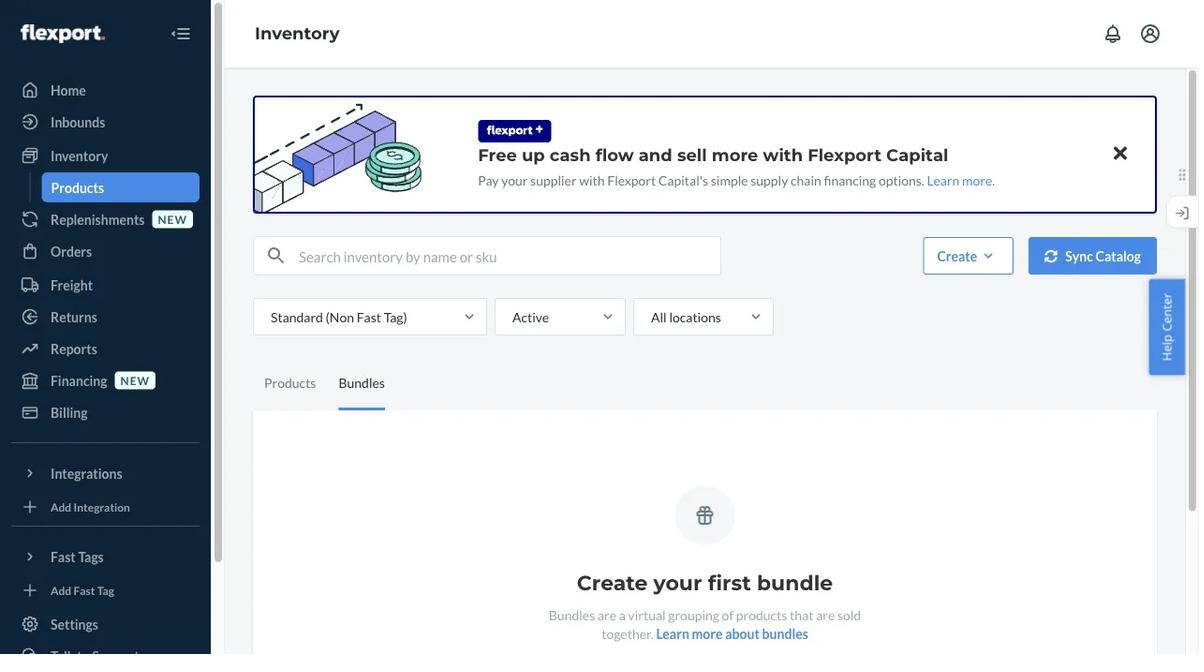 Task type: locate. For each thing, give the bounding box(es) containing it.
1 horizontal spatial your
[[654, 570, 702, 596]]

fast left tag)
[[357, 309, 381, 325]]

pay
[[478, 172, 499, 188]]

0 horizontal spatial inventory
[[51, 148, 108, 164]]

1 horizontal spatial inventory link
[[255, 23, 340, 44]]

your inside free up cash flow and sell more with flexport capital pay your supplier with flexport capital's simple supply chain financing options. learn more .
[[502, 172, 528, 188]]

more down grouping
[[692, 626, 723, 642]]

0 horizontal spatial with
[[580, 172, 605, 188]]

tag
[[97, 583, 114, 597]]

create button
[[924, 237, 1014, 275]]

freight link
[[11, 270, 200, 300]]

are left a
[[598, 607, 617, 623]]

new
[[158, 212, 187, 226], [121, 373, 150, 387]]

learn
[[928, 172, 960, 188], [657, 626, 690, 642]]

center
[[1159, 293, 1176, 331]]

open notifications image
[[1102, 22, 1125, 45]]

1 vertical spatial new
[[121, 373, 150, 387]]

0 vertical spatial fast
[[357, 309, 381, 325]]

chain
[[791, 172, 822, 188]]

are
[[598, 607, 617, 623], [817, 607, 835, 623]]

1 are from the left
[[598, 607, 617, 623]]

bundles left a
[[549, 607, 595, 623]]

1 vertical spatial bundles
[[549, 607, 595, 623]]

add up settings
[[51, 583, 71, 597]]

fast left tag
[[74, 583, 95, 597]]

returns link
[[11, 302, 200, 332]]

home link
[[11, 75, 200, 105]]

create up a
[[577, 570, 648, 596]]

sync
[[1066, 248, 1094, 264]]

fast tags button
[[11, 542, 200, 572]]

1 horizontal spatial bundles
[[549, 607, 595, 623]]

fast tags
[[51, 549, 104, 565]]

2 add from the top
[[51, 583, 71, 597]]

0 horizontal spatial learn
[[657, 626, 690, 642]]

all locations
[[651, 309, 722, 325]]

a
[[619, 607, 626, 623]]

bundles inside bundles are a virtual grouping of products that are sold together.
[[549, 607, 595, 623]]

1 vertical spatial learn
[[657, 626, 690, 642]]

1 horizontal spatial are
[[817, 607, 835, 623]]

are left sold
[[817, 607, 835, 623]]

0 vertical spatial learn
[[928, 172, 960, 188]]

free up cash flow and sell more with flexport capital pay your supplier with flexport capital's simple supply chain financing options. learn more .
[[478, 144, 996, 188]]

learn more about bundles
[[657, 626, 809, 642]]

more up "simple"
[[712, 144, 759, 165]]

sell
[[678, 144, 707, 165]]

1 vertical spatial products
[[264, 375, 316, 391]]

settings
[[51, 616, 98, 632]]

1 horizontal spatial learn
[[928, 172, 960, 188]]

products down standard
[[264, 375, 316, 391]]

products
[[737, 607, 788, 623]]

inbounds link
[[11, 107, 200, 137]]

freight
[[51, 277, 93, 293]]

new for replenishments
[[158, 212, 187, 226]]

billing
[[51, 404, 88, 420]]

0 horizontal spatial new
[[121, 373, 150, 387]]

virtual
[[629, 607, 666, 623]]

1 vertical spatial with
[[580, 172, 605, 188]]

financing
[[824, 172, 877, 188]]

together.
[[602, 626, 654, 642]]

1 vertical spatial fast
[[51, 549, 76, 565]]

add left integration
[[51, 500, 71, 514]]

bundles are a virtual grouping of products that are sold together.
[[549, 607, 862, 642]]

create inside button
[[938, 248, 978, 264]]

more
[[712, 144, 759, 165], [963, 172, 993, 188], [692, 626, 723, 642]]

0 horizontal spatial inventory link
[[11, 141, 200, 171]]

0 horizontal spatial flexport
[[608, 172, 656, 188]]

with up supply
[[763, 144, 803, 165]]

1 horizontal spatial flexport
[[808, 144, 882, 165]]

add for add fast tag
[[51, 583, 71, 597]]

help
[[1159, 335, 1176, 361]]

1 vertical spatial add
[[51, 583, 71, 597]]

add fast tag link
[[11, 579, 200, 602]]

0 horizontal spatial your
[[502, 172, 528, 188]]

reports link
[[11, 334, 200, 364]]

fast
[[357, 309, 381, 325], [51, 549, 76, 565], [74, 583, 95, 597]]

products inside products link
[[51, 180, 104, 195]]

0 horizontal spatial are
[[598, 607, 617, 623]]

1 horizontal spatial products
[[264, 375, 316, 391]]

fast left tags
[[51, 549, 76, 565]]

0 vertical spatial products
[[51, 180, 104, 195]]

standard (non fast tag)
[[271, 309, 407, 325]]

1 vertical spatial your
[[654, 570, 702, 596]]

grouping
[[669, 607, 720, 623]]

flexport
[[808, 144, 882, 165], [608, 172, 656, 188]]

0 vertical spatial new
[[158, 212, 187, 226]]

active
[[513, 309, 549, 325]]

0 horizontal spatial create
[[577, 570, 648, 596]]

supply
[[751, 172, 789, 188]]

replenishments
[[51, 211, 145, 227]]

1 horizontal spatial with
[[763, 144, 803, 165]]

standard
[[271, 309, 323, 325]]

first
[[708, 570, 751, 596]]

learn down grouping
[[657, 626, 690, 642]]

0 horizontal spatial bundles
[[339, 375, 385, 391]]

1 add from the top
[[51, 500, 71, 514]]

add fast tag
[[51, 583, 114, 597]]

with
[[763, 144, 803, 165], [580, 172, 605, 188]]

0 vertical spatial bundles
[[339, 375, 385, 391]]

2 vertical spatial more
[[692, 626, 723, 642]]

create
[[938, 248, 978, 264], [577, 570, 648, 596]]

bundles
[[763, 626, 809, 642]]

with down cash
[[580, 172, 605, 188]]

1 horizontal spatial new
[[158, 212, 187, 226]]

more inside button
[[692, 626, 723, 642]]

create down learn more link
[[938, 248, 978, 264]]

products
[[51, 180, 104, 195], [264, 375, 316, 391]]

close navigation image
[[170, 22, 192, 45]]

inventory link
[[255, 23, 340, 44], [11, 141, 200, 171]]

0 vertical spatial inventory
[[255, 23, 340, 44]]

products link
[[42, 172, 200, 202]]

0 vertical spatial your
[[502, 172, 528, 188]]

0 vertical spatial with
[[763, 144, 803, 165]]

open account menu image
[[1140, 22, 1162, 45]]

bundles down (non
[[339, 375, 385, 391]]

more right the options.
[[963, 172, 993, 188]]

bundles
[[339, 375, 385, 391], [549, 607, 595, 623]]

catalog
[[1096, 248, 1142, 264]]

flexport down flow
[[608, 172, 656, 188]]

new down reports link
[[121, 373, 150, 387]]

1 vertical spatial create
[[577, 570, 648, 596]]

locations
[[670, 309, 722, 325]]

add
[[51, 500, 71, 514], [51, 583, 71, 597]]

new down products link
[[158, 212, 187, 226]]

0 vertical spatial add
[[51, 500, 71, 514]]

flexport up financing
[[808, 144, 882, 165]]

your right pay
[[502, 172, 528, 188]]

0 vertical spatial flexport
[[808, 144, 882, 165]]

create for create your first bundle
[[577, 570, 648, 596]]

products up replenishments
[[51, 180, 104, 195]]

up
[[522, 144, 545, 165]]

1 horizontal spatial create
[[938, 248, 978, 264]]

0 vertical spatial create
[[938, 248, 978, 264]]

1 vertical spatial inventory
[[51, 148, 108, 164]]

.
[[993, 172, 996, 188]]

learn down capital
[[928, 172, 960, 188]]

0 horizontal spatial products
[[51, 180, 104, 195]]

your up grouping
[[654, 570, 702, 596]]

bundles for bundles
[[339, 375, 385, 391]]

your
[[502, 172, 528, 188], [654, 570, 702, 596]]

inventory
[[255, 23, 340, 44], [51, 148, 108, 164]]



Task type: describe. For each thing, give the bounding box(es) containing it.
free
[[478, 144, 517, 165]]

help center
[[1159, 293, 1176, 361]]

cash
[[550, 144, 591, 165]]

simple
[[711, 172, 749, 188]]

1 vertical spatial more
[[963, 172, 993, 188]]

0 vertical spatial more
[[712, 144, 759, 165]]

reports
[[51, 341, 97, 357]]

1 vertical spatial inventory link
[[11, 141, 200, 171]]

sold
[[838, 607, 862, 623]]

orders link
[[11, 236, 200, 266]]

capital
[[887, 144, 949, 165]]

settings link
[[11, 609, 200, 639]]

fast inside dropdown button
[[51, 549, 76, 565]]

that
[[790, 607, 814, 623]]

add for add integration
[[51, 500, 71, 514]]

learn inside button
[[657, 626, 690, 642]]

1 horizontal spatial inventory
[[255, 23, 340, 44]]

capital's
[[659, 172, 709, 188]]

financing
[[51, 373, 107, 389]]

2 vertical spatial fast
[[74, 583, 95, 597]]

sync alt image
[[1045, 250, 1058, 263]]

learn more about bundles button
[[657, 624, 809, 643]]

0 vertical spatial inventory link
[[255, 23, 340, 44]]

inbounds
[[51, 114, 105, 130]]

home
[[51, 82, 86, 98]]

about
[[726, 626, 760, 642]]

sync catalog button
[[1029, 237, 1158, 275]]

tags
[[78, 549, 104, 565]]

flow
[[596, 144, 634, 165]]

sync catalog
[[1066, 248, 1142, 264]]

new for financing
[[121, 373, 150, 387]]

2 are from the left
[[817, 607, 835, 623]]

of
[[722, 607, 734, 623]]

flexport logo image
[[21, 24, 105, 43]]

orders
[[51, 243, 92, 259]]

create your first bundle
[[577, 570, 834, 596]]

integrations button
[[11, 458, 200, 488]]

integrations
[[51, 465, 122, 481]]

billing link
[[11, 397, 200, 427]]

add integration link
[[11, 496, 200, 518]]

bundle
[[757, 570, 834, 596]]

create for create
[[938, 248, 978, 264]]

1 vertical spatial flexport
[[608, 172, 656, 188]]

returns
[[51, 309, 97, 325]]

options.
[[879, 172, 925, 188]]

add integration
[[51, 500, 130, 514]]

integration
[[74, 500, 130, 514]]

(non
[[326, 309, 354, 325]]

bundles for bundles are a virtual grouping of products that are sold together.
[[549, 607, 595, 623]]

learn more link
[[928, 172, 993, 188]]

Search inventory by name or sku text field
[[299, 237, 721, 275]]

learn inside free up cash flow and sell more with flexport capital pay your supplier with flexport capital's simple supply chain financing options. learn more .
[[928, 172, 960, 188]]

help center button
[[1150, 279, 1186, 375]]

all
[[651, 309, 667, 325]]

close image
[[1115, 142, 1128, 165]]

supplier
[[531, 172, 577, 188]]

and
[[639, 144, 673, 165]]

tag)
[[384, 309, 407, 325]]



Task type: vqa. For each thing, say whether or not it's contained in the screenshot.
Admin
no



